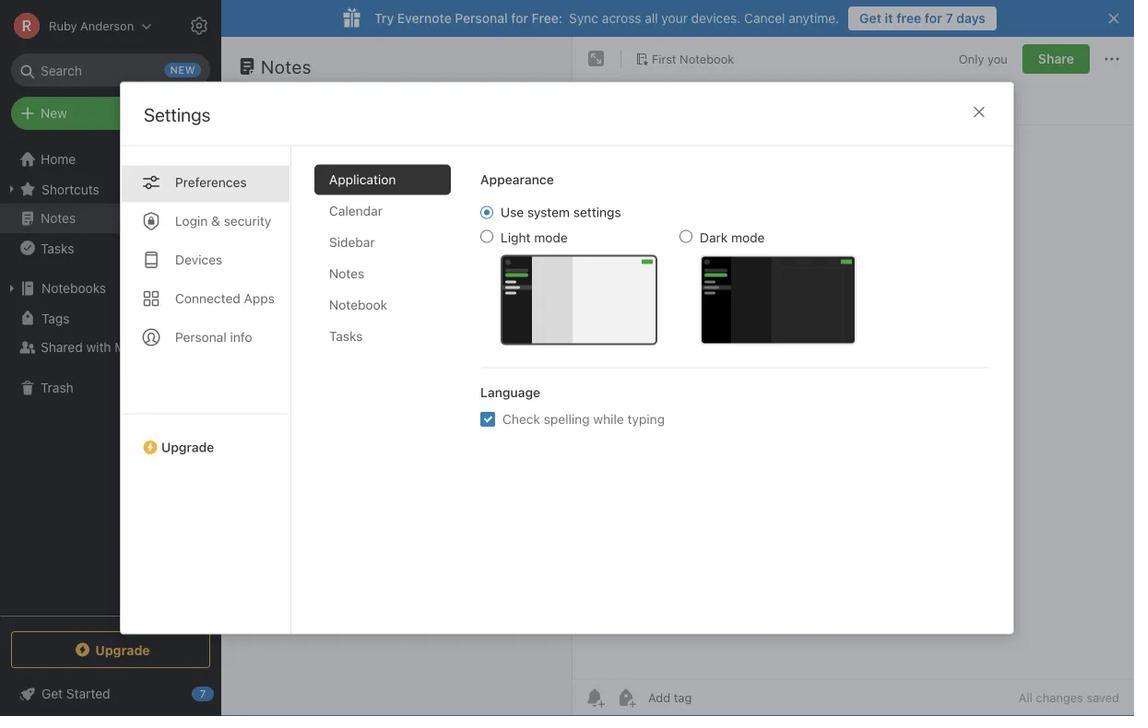 Task type: vqa. For each thing, say whether or not it's contained in the screenshot.
the for to the left
yes



Task type: describe. For each thing, give the bounding box(es) containing it.
light mode
[[501, 230, 568, 245]]

trash
[[41, 381, 74, 396]]

sidebar tab
[[315, 227, 451, 258]]

0 vertical spatial personal
[[455, 11, 508, 26]]

connected apps
[[175, 291, 275, 306]]

&
[[211, 214, 220, 229]]

application tab
[[315, 165, 451, 195]]

use system settings
[[501, 205, 621, 220]]

notes tab
[[315, 259, 451, 289]]

dark
[[700, 230, 728, 245]]

days
[[957, 11, 986, 26]]

settings
[[144, 104, 211, 125]]

all
[[1019, 691, 1033, 705]]

tab list for application
[[121, 146, 292, 634]]

tasks button
[[0, 233, 221, 263]]

devices.
[[692, 11, 741, 26]]

grocery
[[245, 143, 294, 158]]

spelling
[[544, 412, 590, 427]]

me
[[115, 340, 133, 355]]

tasks inside tasks tab
[[329, 329, 363, 344]]

use
[[501, 205, 524, 220]]

1 vertical spatial upgrade
[[95, 643, 150, 658]]

cancel
[[745, 11, 786, 26]]

just
[[245, 201, 268, 214]]

new
[[41, 106, 67, 121]]

shared with me link
[[0, 333, 221, 363]]

notebook tab
[[315, 290, 451, 321]]

grocery list
[[245, 143, 320, 158]]

free
[[897, 11, 922, 26]]

home
[[41, 152, 76, 167]]

Use system settings radio
[[481, 206, 494, 219]]

upgrade button inside tab list
[[121, 414, 291, 463]]

calendar
[[329, 203, 383, 219]]

list
[[298, 143, 320, 158]]

first notebook
[[652, 52, 735, 66]]

sugar
[[306, 162, 341, 177]]

option group containing use system settings
[[481, 204, 857, 346]]

for for free:
[[511, 11, 529, 26]]

tasks tab
[[315, 322, 451, 352]]

7
[[946, 11, 954, 26]]

all changes saved
[[1019, 691, 1120, 705]]

expand notebooks image
[[5, 281, 19, 296]]

share
[[1039, 51, 1075, 66]]

note list element
[[221, 37, 573, 717]]

notebook inside button
[[680, 52, 735, 66]]

shared
[[41, 340, 83, 355]]

light
[[501, 230, 531, 245]]

anytime.
[[789, 11, 840, 26]]

notes inside tab
[[329, 266, 365, 281]]

calendar tab
[[315, 196, 451, 226]]

add tag image
[[615, 687, 638, 709]]

saved
[[1087, 691, 1120, 705]]

info
[[230, 330, 252, 345]]

tasks inside tasks button
[[41, 241, 74, 256]]



Task type: locate. For each thing, give the bounding box(es) containing it.
for left the free:
[[511, 11, 529, 26]]

mode for dark mode
[[732, 230, 765, 245]]

tasks up notebooks
[[41, 241, 74, 256]]

Search text field
[[24, 54, 197, 87]]

1 horizontal spatial tasks
[[329, 329, 363, 344]]

notebook down notes tab
[[329, 298, 388, 313]]

personal down connected
[[175, 330, 227, 345]]

personal right evernote
[[455, 11, 508, 26]]

mode for light mode
[[534, 230, 568, 245]]

security
[[224, 214, 272, 229]]

Check spelling while typing checkbox
[[481, 412, 495, 427]]

1 horizontal spatial notebook
[[680, 52, 735, 66]]

tree containing home
[[0, 145, 221, 615]]

while
[[594, 412, 624, 427]]

mode down system
[[534, 230, 568, 245]]

check
[[503, 412, 541, 427]]

0 vertical spatial notebook
[[680, 52, 735, 66]]

notebooks
[[42, 281, 106, 296]]

application
[[329, 172, 396, 187]]

upgrade
[[161, 440, 214, 455], [95, 643, 150, 658]]

changes
[[1037, 691, 1084, 705]]

1 vertical spatial upgrade button
[[11, 632, 210, 669]]

devices
[[175, 252, 223, 268]]

notebook inside tab
[[329, 298, 388, 313]]

notes inside note list element
[[261, 55, 312, 77]]

for for 7
[[925, 11, 943, 26]]

notes up grocery list
[[261, 55, 312, 77]]

connected
[[175, 291, 241, 306]]

tab list for appearance
[[315, 165, 466, 634]]

notebooks link
[[0, 274, 221, 304]]

for
[[511, 11, 529, 26], [925, 11, 943, 26]]

it
[[885, 11, 894, 26]]

shortcuts
[[42, 182, 99, 197]]

system
[[528, 205, 570, 220]]

try evernote personal for free: sync across all your devices. cancel anytime.
[[375, 11, 840, 26]]

personal
[[455, 11, 508, 26], [175, 330, 227, 345]]

try
[[375, 11, 394, 26]]

tasks down notebook tab
[[329, 329, 363, 344]]

notes down sidebar
[[329, 266, 365, 281]]

upgrade button
[[121, 414, 291, 463], [11, 632, 210, 669]]

typing
[[628, 412, 665, 427]]

0 horizontal spatial notebook
[[329, 298, 388, 313]]

personal info
[[175, 330, 252, 345]]

1 horizontal spatial mode
[[732, 230, 765, 245]]

1 mode from the left
[[534, 230, 568, 245]]

get it free for 7 days button
[[849, 6, 997, 30]]

tags
[[42, 311, 70, 326]]

evernote
[[398, 11, 452, 26]]

get
[[860, 11, 882, 26]]

2 vertical spatial notes
[[329, 266, 365, 281]]

home link
[[0, 145, 221, 174]]

check spelling while typing
[[503, 412, 665, 427]]

tab list containing preferences
[[121, 146, 292, 634]]

1 horizontal spatial notes
[[261, 55, 312, 77]]

eggs
[[273, 162, 303, 177]]

preferences
[[175, 175, 247, 190]]

2 for from the left
[[925, 11, 943, 26]]

1 vertical spatial tasks
[[329, 329, 363, 344]]

just now
[[245, 201, 292, 214]]

all
[[645, 11, 658, 26]]

0 vertical spatial upgrade
[[161, 440, 214, 455]]

expand note image
[[586, 48, 608, 70]]

for left 7
[[925, 11, 943, 26]]

first
[[652, 52, 677, 66]]

1 vertical spatial notebook
[[329, 298, 388, 313]]

0 horizontal spatial personal
[[175, 330, 227, 345]]

milk eggs sugar cheese
[[245, 162, 390, 177]]

Dark mode radio
[[680, 230, 693, 243]]

language
[[481, 385, 541, 400]]

sidebar
[[329, 235, 375, 250]]

mode
[[534, 230, 568, 245], [732, 230, 765, 245]]

None search field
[[24, 54, 197, 87]]

2 mode from the left
[[732, 230, 765, 245]]

shortcuts button
[[0, 174, 221, 204]]

1 horizontal spatial upgrade
[[161, 440, 214, 455]]

dark mode
[[700, 230, 765, 245]]

0 vertical spatial tasks
[[41, 241, 74, 256]]

login & security
[[175, 214, 272, 229]]

0 horizontal spatial mode
[[534, 230, 568, 245]]

0 horizontal spatial upgrade
[[95, 643, 150, 658]]

notes
[[261, 55, 312, 77], [41, 211, 76, 226], [329, 266, 365, 281]]

notes down the shortcuts
[[41, 211, 76, 226]]

settings image
[[188, 15, 210, 37]]

0 vertical spatial notes
[[261, 55, 312, 77]]

shared with me
[[41, 340, 133, 355]]

appearance
[[481, 172, 554, 187]]

you
[[988, 52, 1008, 66]]

1 vertical spatial personal
[[175, 330, 227, 345]]

milk
[[245, 162, 270, 177]]

1 horizontal spatial personal
[[455, 11, 508, 26]]

now
[[271, 201, 292, 214]]

new button
[[11, 97, 210, 130]]

1 horizontal spatial tab list
[[315, 165, 466, 634]]

Note Editor text field
[[573, 125, 1135, 679]]

with
[[86, 340, 111, 355]]

1 vertical spatial notes
[[41, 211, 76, 226]]

tree
[[0, 145, 221, 615]]

1 horizontal spatial for
[[925, 11, 943, 26]]

tab list containing application
[[315, 165, 466, 634]]

trash link
[[0, 374, 221, 403]]

apps
[[244, 291, 275, 306]]

Light mode radio
[[481, 230, 494, 243]]

tags button
[[0, 304, 221, 333]]

mode right dark
[[732, 230, 765, 245]]

notebook down devices.
[[680, 52, 735, 66]]

close image
[[969, 101, 991, 123]]

note window element
[[573, 37, 1135, 717]]

2 horizontal spatial notes
[[329, 266, 365, 281]]

tab list
[[121, 146, 292, 634], [315, 165, 466, 634]]

0 horizontal spatial tasks
[[41, 241, 74, 256]]

notes link
[[0, 204, 221, 233]]

sync
[[569, 11, 599, 26]]

notebook
[[680, 52, 735, 66], [329, 298, 388, 313]]

get it free for 7 days
[[860, 11, 986, 26]]

for inside button
[[925, 11, 943, 26]]

only you
[[959, 52, 1008, 66]]

only
[[959, 52, 985, 66]]

first notebook button
[[629, 46, 741, 72]]

add a reminder image
[[584, 687, 606, 709]]

share button
[[1023, 44, 1091, 74]]

login
[[175, 214, 208, 229]]

tasks
[[41, 241, 74, 256], [329, 329, 363, 344]]

settings
[[574, 205, 621, 220]]

your
[[662, 11, 688, 26]]

0 vertical spatial upgrade button
[[121, 414, 291, 463]]

0 horizontal spatial for
[[511, 11, 529, 26]]

across
[[602, 11, 642, 26]]

free:
[[532, 11, 563, 26]]

cheese
[[345, 162, 390, 177]]

0 horizontal spatial tab list
[[121, 146, 292, 634]]

0 horizontal spatial notes
[[41, 211, 76, 226]]

1 for from the left
[[511, 11, 529, 26]]

option group
[[481, 204, 857, 346]]



